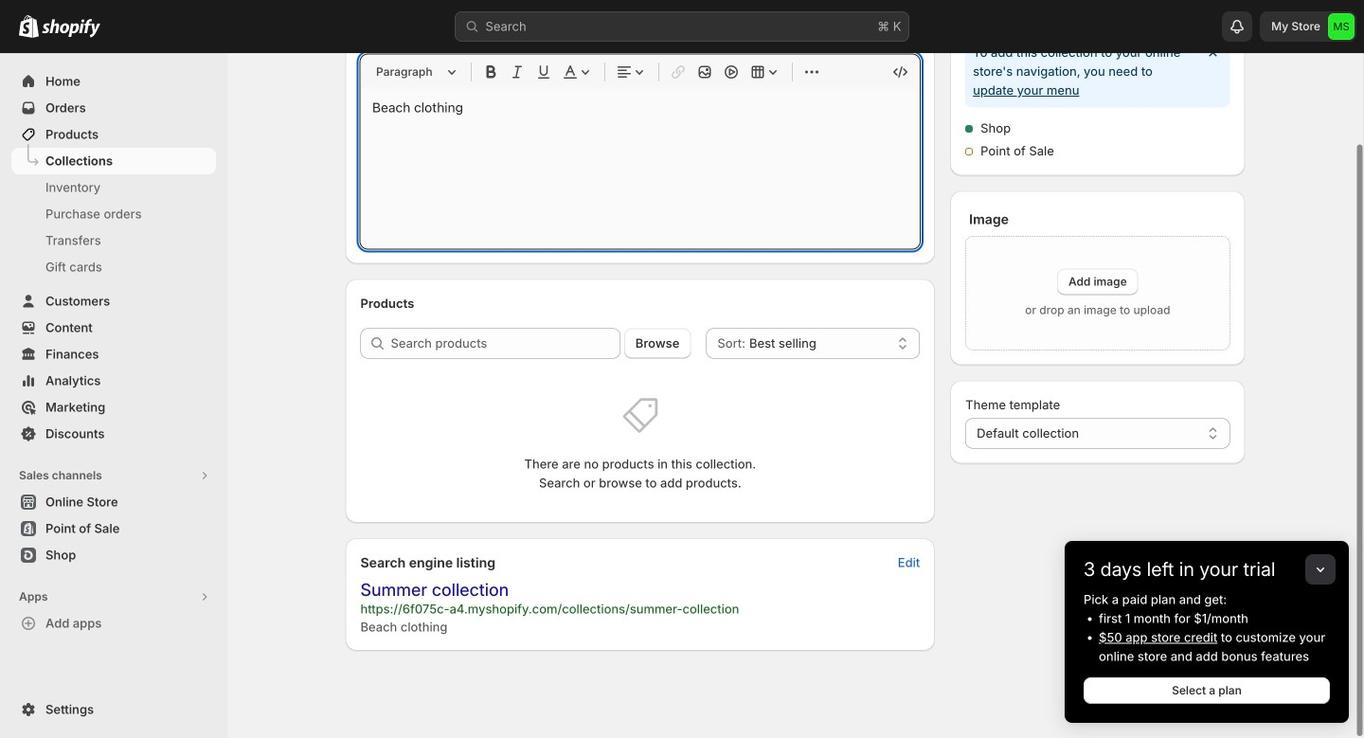 Task type: describe. For each thing, give the bounding box(es) containing it.
shopify image
[[19, 15, 39, 38]]

my store image
[[1329, 13, 1355, 40]]



Task type: vqa. For each thing, say whether or not it's contained in the screenshot.
bottom 'Search products' text box
no



Task type: locate. For each thing, give the bounding box(es) containing it.
status
[[966, 36, 1231, 108]]

no products image
[[621, 397, 659, 434]]

shopify image
[[42, 19, 100, 38]]

Search products text field
[[391, 328, 621, 359]]



